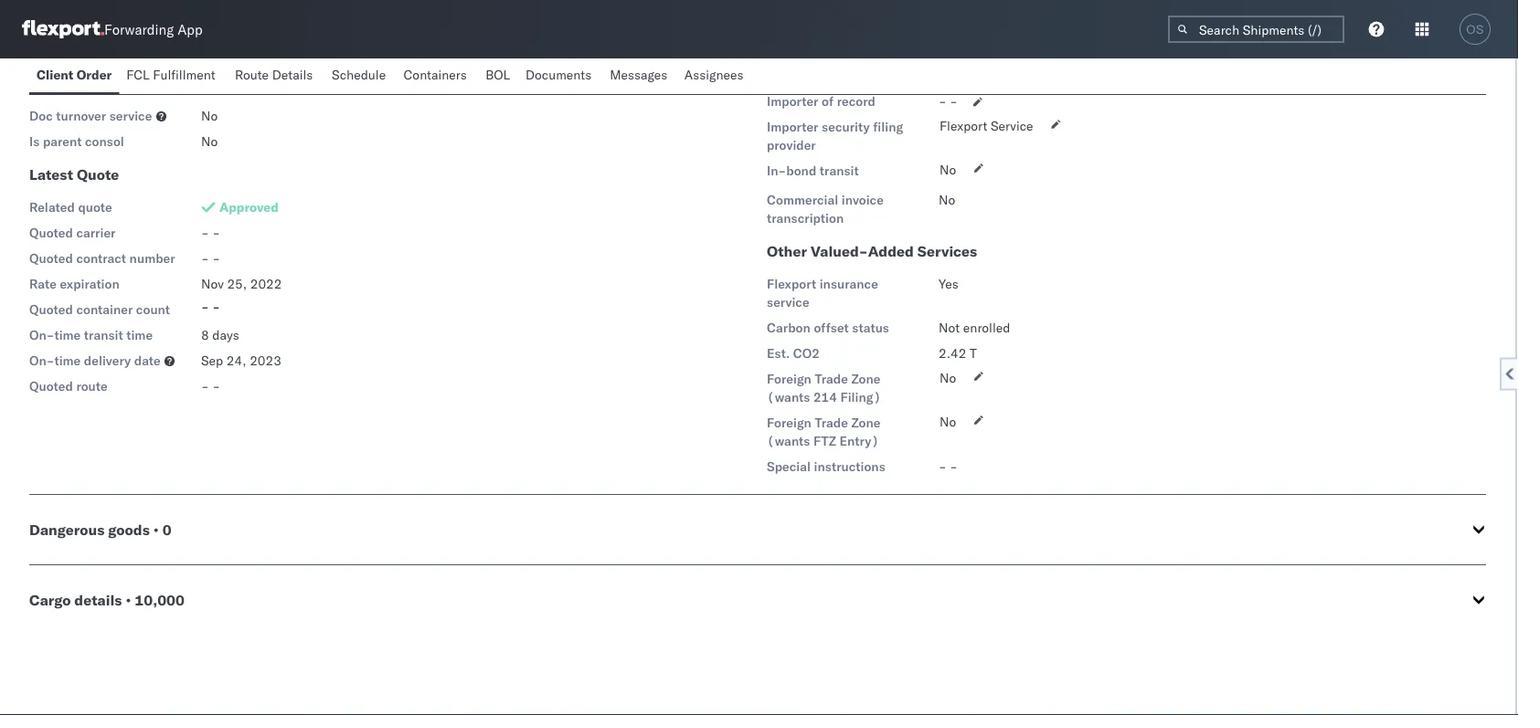 Task type: vqa. For each thing, say whether or not it's contained in the screenshot.
"Messa" button
no



Task type: describe. For each thing, give the bounding box(es) containing it.
on-time delivery date
[[29, 353, 161, 369]]

foreign trade zone (wants 214 filing)
[[767, 371, 882, 406]]

latest quote
[[29, 166, 119, 184]]

(wants for foreign trade zone (wants ftz entry)
[[767, 433, 810, 449]]

• for cargo details
[[126, 592, 131, 610]]

client
[[37, 67, 73, 83]]

quoted for quoted contract number
[[29, 251, 73, 267]]

services
[[918, 242, 978, 261]]

client order button
[[29, 59, 119, 94]]

(wants for foreign trade zone (wants 214 filing)
[[767, 390, 810, 406]]

time for delivery
[[54, 353, 81, 369]]

rate expiration
[[29, 276, 120, 292]]

flexport service
[[940, 118, 1034, 134]]

documents button
[[518, 59, 603, 94]]

nov
[[201, 276, 224, 292]]

documents
[[526, 67, 592, 83]]

record
[[837, 93, 876, 109]]

214
[[814, 390, 838, 406]]

2022
[[250, 276, 282, 292]]

contract
[[76, 251, 126, 267]]

related quote
[[29, 199, 112, 215]]

details
[[74, 592, 122, 610]]

delivery
[[84, 353, 131, 369]]

instructions
[[814, 459, 886, 475]]

Search Shipments (/) text field
[[1169, 16, 1345, 43]]

container
[[76, 302, 133, 318]]

trade for 214
[[815, 371, 848, 387]]

forwarding
[[104, 21, 174, 38]]

order
[[77, 67, 112, 83]]

entry)
[[840, 433, 880, 449]]

transit for time
[[84, 327, 123, 343]]

special instructions
[[767, 459, 886, 475]]

os button
[[1455, 8, 1497, 50]]

8
[[201, 327, 209, 343]]

foreign for foreign trade zone (wants 214 filing)
[[767, 371, 812, 387]]

on- for on-time delivery date
[[29, 353, 54, 369]]

fcl
[[126, 67, 150, 83]]

10,000
[[135, 592, 185, 610]]

service for doc turnover service
[[109, 108, 152, 124]]

on- for on-time transit time
[[29, 327, 54, 343]]

bol
[[486, 67, 510, 83]]

parent
[[43, 134, 82, 150]]

filing)
[[841, 390, 882, 406]]

est.
[[767, 346, 790, 362]]

trade for ftz
[[815, 415, 848, 431]]

importer security filing provider
[[767, 119, 904, 153]]

enrolled
[[964, 320, 1011, 336]]

route
[[76, 379, 108, 395]]

schedule
[[332, 67, 386, 83]]

other
[[767, 242, 807, 261]]

commercial invoice transcription
[[767, 192, 884, 226]]

invoice
[[842, 192, 884, 208]]

zone for foreign trade zone (wants ftz entry)
[[852, 415, 881, 431]]

flexport for other valued-added services
[[767, 276, 817, 292]]

8 days
[[201, 327, 239, 343]]

valued-
[[811, 242, 868, 261]]

containers
[[404, 67, 467, 83]]

- - for quoted contract number
[[201, 251, 220, 267]]

service
[[991, 118, 1034, 134]]

turnover
[[56, 108, 106, 124]]

os
[[1467, 22, 1485, 36]]

provider
[[767, 137, 816, 153]]

fcl fulfillment button
[[119, 59, 228, 94]]

in-bond transit
[[767, 163, 859, 179]]

quoted for quoted route
[[29, 379, 73, 395]]

security
[[822, 119, 870, 135]]

2.42
[[939, 346, 967, 362]]

bond
[[787, 163, 817, 179]]

is
[[29, 134, 40, 150]]

quoted carrier
[[29, 225, 116, 241]]

days
[[212, 327, 239, 343]]

insurance
[[820, 276, 879, 292]]

destination
[[29, 64, 98, 80]]

time up date
[[126, 327, 153, 343]]

commercial
[[767, 192, 839, 208]]

- - for quoted container count
[[201, 299, 220, 315]]

related
[[29, 199, 75, 215]]

sep 24, 2023
[[201, 353, 282, 369]]

destination transload service
[[29, 64, 158, 98]]

of
[[822, 93, 834, 109]]

expiration
[[60, 276, 120, 292]]

quoted for quoted container count
[[29, 302, 73, 318]]

time for transit
[[54, 327, 81, 343]]

not enrolled
[[939, 320, 1011, 336]]

quote
[[77, 166, 119, 184]]

app
[[178, 21, 203, 38]]

service for flexport insurance service
[[767, 294, 810, 310]]



Task type: locate. For each thing, give the bounding box(es) containing it.
sep
[[201, 353, 223, 369]]

importer for importer of record
[[767, 93, 819, 109]]

foreign for foreign trade zone (wants ftz entry)
[[767, 415, 812, 431]]

carbon offset status
[[767, 320, 890, 336]]

1 vertical spatial on-
[[29, 353, 54, 369]]

1 vertical spatial (wants
[[767, 433, 810, 449]]

2 horizontal spatial service
[[767, 294, 810, 310]]

0 horizontal spatial service
[[29, 82, 72, 98]]

zone up entry)
[[852, 415, 881, 431]]

1 vertical spatial importer
[[767, 119, 819, 135]]

1 trade from the top
[[815, 371, 848, 387]]

1 foreign from the top
[[767, 371, 812, 387]]

latest
[[29, 166, 73, 184]]

flexport for importer security filing provider
[[940, 118, 988, 134]]

1 zone from the top
[[852, 371, 881, 387]]

0 vertical spatial importer
[[767, 93, 819, 109]]

zone inside foreign trade zone (wants ftz entry)
[[852, 415, 881, 431]]

route
[[235, 67, 269, 83]]

quote
[[78, 199, 112, 215]]

2 quoted from the top
[[29, 251, 73, 267]]

foreign inside foreign trade zone (wants ftz entry)
[[767, 415, 812, 431]]

0 vertical spatial on-
[[29, 327, 54, 343]]

on- down rate
[[29, 327, 54, 343]]

• right the details
[[126, 592, 131, 610]]

importer for importer security filing provider
[[767, 119, 819, 135]]

flexport inside flexport insurance service
[[767, 276, 817, 292]]

flexport left service
[[940, 118, 988, 134]]

service inside destination transload service
[[29, 82, 72, 98]]

flexport insurance service
[[767, 276, 879, 310]]

schedule button
[[325, 59, 396, 94]]

carbon
[[767, 320, 811, 336]]

foreign down "est. co2"
[[767, 371, 812, 387]]

0 horizontal spatial flexport
[[767, 276, 817, 292]]

importer up provider
[[767, 119, 819, 135]]

time
[[54, 327, 81, 343], [126, 327, 153, 343], [54, 353, 81, 369]]

trade up ftz
[[815, 415, 848, 431]]

transload
[[102, 64, 158, 80]]

0
[[163, 521, 172, 540]]

1 vertical spatial foreign
[[767, 415, 812, 431]]

(wants up special
[[767, 433, 810, 449]]

cargo details • 10,000
[[29, 592, 185, 610]]

quoted route
[[29, 379, 108, 395]]

0 horizontal spatial •
[[126, 592, 131, 610]]

trade up 214
[[815, 371, 848, 387]]

0 horizontal spatial transit
[[84, 327, 123, 343]]

quoted for quoted carrier
[[29, 225, 73, 241]]

foreign up special
[[767, 415, 812, 431]]

2 zone from the top
[[852, 415, 881, 431]]

1 (wants from the top
[[767, 390, 810, 406]]

• left 0
[[153, 521, 159, 540]]

0 vertical spatial trade
[[815, 371, 848, 387]]

dangerous goods • 0
[[29, 521, 172, 540]]

forwarding app link
[[22, 20, 203, 38]]

other valued-added services
[[767, 242, 978, 261]]

containers button
[[396, 59, 478, 94]]

2 importer from the top
[[767, 119, 819, 135]]

transit down importer security filing provider
[[820, 163, 859, 179]]

fcl fulfillment
[[126, 67, 215, 83]]

1 horizontal spatial service
[[109, 108, 152, 124]]

1 on- from the top
[[29, 327, 54, 343]]

service
[[29, 82, 72, 98], [109, 108, 152, 124], [767, 294, 810, 310]]

- -
[[939, 93, 958, 109], [201, 225, 220, 241], [201, 251, 220, 267], [201, 299, 220, 315], [201, 379, 220, 395], [939, 459, 958, 475]]

(wants inside foreign trade zone (wants 214 filing)
[[767, 390, 810, 406]]

importer left of
[[767, 93, 819, 109]]

time up quoted route
[[54, 353, 81, 369]]

•
[[153, 521, 159, 540], [126, 592, 131, 610]]

transit for bond
[[820, 163, 859, 179]]

date
[[134, 353, 161, 369]]

2023
[[250, 353, 282, 369]]

service for destination transload service
[[29, 82, 72, 98]]

2 trade from the top
[[815, 415, 848, 431]]

transit
[[820, 163, 859, 179], [84, 327, 123, 343]]

0 vertical spatial flexport
[[940, 118, 988, 134]]

filing
[[873, 119, 904, 135]]

assignees button
[[677, 59, 754, 94]]

service down destination
[[29, 82, 72, 98]]

zone up filing)
[[852, 371, 881, 387]]

service up consol
[[109, 108, 152, 124]]

1 vertical spatial •
[[126, 592, 131, 610]]

trade inside foreign trade zone (wants 214 filing)
[[815, 371, 848, 387]]

- - for quoted route
[[201, 379, 220, 395]]

(wants inside foreign trade zone (wants ftz entry)
[[767, 433, 810, 449]]

3 quoted from the top
[[29, 302, 73, 318]]

time up on-time delivery date
[[54, 327, 81, 343]]

service up carbon
[[767, 294, 810, 310]]

-
[[939, 93, 947, 109], [950, 93, 958, 109], [201, 225, 209, 241], [212, 225, 220, 241], [201, 251, 209, 267], [212, 251, 220, 267], [201, 299, 209, 315], [212, 299, 220, 315], [201, 379, 209, 395], [212, 379, 220, 395], [939, 459, 947, 475], [950, 459, 958, 475]]

count
[[136, 302, 170, 318]]

cargo
[[29, 592, 71, 610]]

trade
[[815, 371, 848, 387], [815, 415, 848, 431]]

0 vertical spatial •
[[153, 521, 159, 540]]

flexport
[[940, 118, 988, 134], [767, 276, 817, 292]]

carrier
[[76, 225, 116, 241]]

assignees
[[685, 67, 744, 83]]

no
[[202, 63, 219, 79], [201, 108, 218, 124], [201, 134, 218, 150], [940, 162, 957, 178], [939, 192, 956, 208], [940, 370, 957, 386], [940, 414, 957, 430]]

1 horizontal spatial flexport
[[940, 118, 988, 134]]

zone inside foreign trade zone (wants 214 filing)
[[852, 371, 881, 387]]

messages
[[610, 67, 668, 83]]

number
[[129, 251, 175, 267]]

0 vertical spatial (wants
[[767, 390, 810, 406]]

rate
[[29, 276, 57, 292]]

consol
[[85, 134, 124, 150]]

messages button
[[603, 59, 677, 94]]

in-
[[767, 163, 787, 179]]

1 vertical spatial service
[[109, 108, 152, 124]]

doc
[[29, 108, 53, 124]]

importer inside importer security filing provider
[[767, 119, 819, 135]]

1 horizontal spatial transit
[[820, 163, 859, 179]]

quoted container count
[[29, 302, 170, 318]]

24,
[[227, 353, 246, 369]]

0 vertical spatial zone
[[852, 371, 881, 387]]

- - for special instructions
[[939, 459, 958, 475]]

co2
[[794, 346, 820, 362]]

trade inside foreign trade zone (wants ftz entry)
[[815, 415, 848, 431]]

service inside flexport insurance service
[[767, 294, 810, 310]]

flexport. image
[[22, 20, 104, 38]]

quoted left "route"
[[29, 379, 73, 395]]

status
[[853, 320, 890, 336]]

importer
[[767, 93, 819, 109], [767, 119, 819, 135]]

offset
[[814, 320, 849, 336]]

2 foreign from the top
[[767, 415, 812, 431]]

foreign trade zone (wants ftz entry)
[[767, 415, 881, 449]]

foreign
[[767, 371, 812, 387], [767, 415, 812, 431]]

on-time transit time
[[29, 327, 153, 343]]

t
[[970, 346, 977, 362]]

fulfillment
[[153, 67, 215, 83]]

quoted down rate
[[29, 302, 73, 318]]

ftz
[[814, 433, 837, 449]]

approved
[[219, 199, 279, 215]]

2 (wants from the top
[[767, 433, 810, 449]]

transcription
[[767, 210, 844, 226]]

0 vertical spatial foreign
[[767, 371, 812, 387]]

added
[[868, 242, 914, 261]]

nov 25, 2022
[[201, 276, 282, 292]]

• for dangerous goods
[[153, 521, 159, 540]]

1 vertical spatial transit
[[84, 327, 123, 343]]

1 vertical spatial flexport
[[767, 276, 817, 292]]

(wants
[[767, 390, 810, 406], [767, 433, 810, 449]]

foreign inside foreign trade zone (wants 214 filing)
[[767, 371, 812, 387]]

zone
[[852, 371, 881, 387], [852, 415, 881, 431]]

1 vertical spatial zone
[[852, 415, 881, 431]]

2 on- from the top
[[29, 353, 54, 369]]

quoted down related
[[29, 225, 73, 241]]

1 importer from the top
[[767, 93, 819, 109]]

not
[[939, 320, 960, 336]]

forwarding app
[[104, 21, 203, 38]]

(wants left 214
[[767, 390, 810, 406]]

flexport down other
[[767, 276, 817, 292]]

bol button
[[478, 59, 518, 94]]

on-
[[29, 327, 54, 343], [29, 353, 54, 369]]

25,
[[227, 276, 247, 292]]

quoted
[[29, 225, 73, 241], [29, 251, 73, 267], [29, 302, 73, 318], [29, 379, 73, 395]]

is parent consol
[[29, 134, 124, 150]]

0 vertical spatial service
[[29, 82, 72, 98]]

0 vertical spatial transit
[[820, 163, 859, 179]]

zone for foreign trade zone (wants 214 filing)
[[852, 371, 881, 387]]

special
[[767, 459, 811, 475]]

1 vertical spatial trade
[[815, 415, 848, 431]]

1 quoted from the top
[[29, 225, 73, 241]]

on- up quoted route
[[29, 353, 54, 369]]

quoted up rate
[[29, 251, 73, 267]]

- - for quoted carrier
[[201, 225, 220, 241]]

2 vertical spatial service
[[767, 294, 810, 310]]

2.42 t
[[939, 346, 977, 362]]

4 quoted from the top
[[29, 379, 73, 395]]

transit down container
[[84, 327, 123, 343]]

route details button
[[228, 59, 325, 94]]

1 horizontal spatial •
[[153, 521, 159, 540]]



